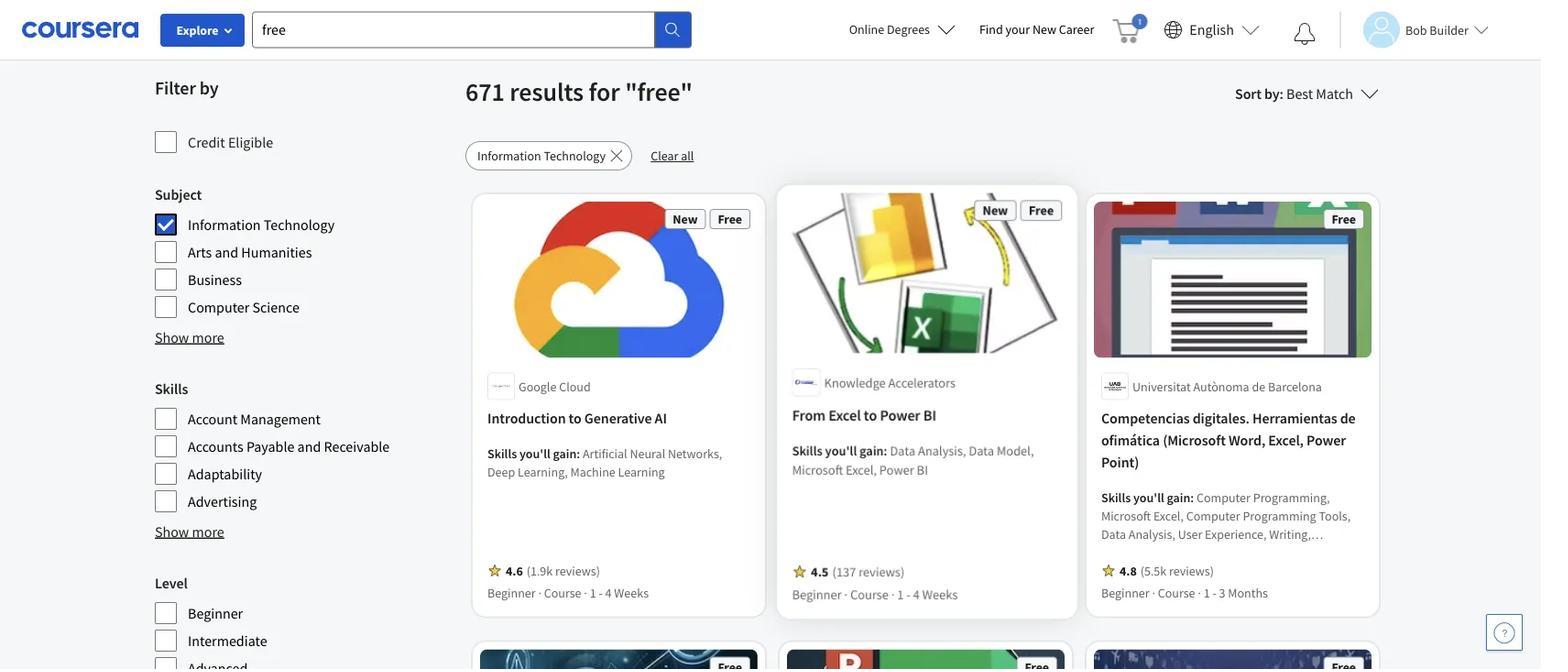 Task type: describe. For each thing, give the bounding box(es) containing it.
technology inside button
[[544, 148, 606, 164]]

level
[[155, 574, 188, 592]]

excel, inside the computer programming, microsoft excel, computer programming tools, data analysis, user experience, writing, communication, computer graphic techniques, computer vision, data analysis software, creativity
[[1154, 507, 1184, 524]]

universitat
[[1133, 378, 1191, 395]]

: left best
[[1280, 84, 1284, 103]]

· left 3
[[1198, 584, 1202, 601]]

microsoft inside the computer programming, microsoft excel, computer programming tools, data analysis, user experience, writing, communication, computer graphic techniques, computer vision, data analysis software, creativity
[[1102, 507, 1151, 524]]

show for computer science
[[155, 328, 189, 347]]

beginner for from excel to power bi
[[794, 585, 843, 602]]

data left model,
[[968, 444, 993, 461]]

skills you'll gain : for introduction to generative ai
[[488, 445, 583, 462]]

barcelona
[[1269, 378, 1323, 395]]

programming,
[[1254, 489, 1331, 506]]

beginner · course · 1 - 4 weeks for to
[[488, 584, 649, 601]]

your
[[1006, 21, 1030, 38]]

excel
[[830, 408, 861, 426]]

find
[[980, 21, 1004, 38]]

accelerators
[[889, 376, 955, 393]]

humanities
[[241, 243, 312, 261]]

autònoma
[[1194, 378, 1250, 395]]

beginner · course · 1 - 4 weeks for excel
[[794, 585, 957, 602]]

computer programming, microsoft excel, computer programming tools, data analysis, user experience, writing, communication, computer graphic techniques, computer vision, data analysis software, creativity
[[1102, 489, 1359, 597]]

introduction to generative ai
[[488, 409, 667, 428]]

english button
[[1157, 0, 1268, 60]]

microsoft inside data analysis, data model, microsoft excel, power bi
[[794, 462, 844, 479]]

explore button
[[160, 14, 245, 47]]

networks,
[[668, 445, 723, 462]]

intermediate
[[188, 632, 267, 650]]

bi inside data analysis, data model, microsoft excel, power bi
[[917, 462, 928, 479]]

data up 3
[[1196, 562, 1221, 579]]

free for introduction to generative ai
[[718, 211, 743, 227]]

- for to
[[906, 585, 911, 602]]

learning
[[618, 463, 665, 480]]

competencias digitales. herramientas de ofimática (microsoft word, excel, power point) link
[[1102, 407, 1365, 473]]

accounts
[[188, 437, 244, 456]]

career
[[1060, 21, 1095, 38]]

english
[[1190, 21, 1235, 39]]

sort by : best match
[[1236, 84, 1354, 103]]

4.6
[[506, 562, 523, 579]]

experience,
[[1206, 526, 1267, 542]]

online degrees
[[849, 21, 930, 38]]

google cloud
[[519, 378, 591, 395]]

online degrees button
[[835, 9, 971, 50]]

degrees
[[887, 21, 930, 38]]

account management
[[188, 410, 321, 428]]

4 for generative
[[606, 584, 612, 601]]

skills for introduction to generative ai
[[488, 445, 517, 462]]

digitales.
[[1193, 409, 1250, 428]]

tools,
[[1320, 507, 1351, 524]]

beginner inside level group
[[188, 604, 243, 622]]

google
[[519, 378, 557, 395]]

knowledge
[[825, 376, 886, 393]]

advertising
[[188, 492, 257, 511]]

beginner for introduction to generative ai
[[488, 584, 536, 601]]

filter
[[155, 77, 196, 99]]

graphic
[[1250, 544, 1292, 561]]

671 results for "free"
[[466, 76, 693, 108]]

model,
[[996, 444, 1033, 461]]

communication,
[[1102, 544, 1191, 561]]

all
[[681, 148, 694, 164]]

introduction
[[488, 409, 566, 428]]

generative
[[585, 409, 652, 428]]

clear
[[651, 148, 679, 164]]

1 for excel
[[897, 585, 904, 602]]

herramientas
[[1253, 409, 1338, 428]]

creativity
[[1102, 581, 1153, 597]]

from
[[794, 408, 827, 426]]

reviews) for excel
[[859, 563, 905, 580]]

4.8 (5.5k reviews)
[[1120, 562, 1215, 579]]

free for from excel to power bi
[[1027, 206, 1052, 223]]

ofimática
[[1102, 431, 1161, 450]]

· down (5.5k
[[1153, 584, 1156, 601]]

by for sort
[[1265, 84, 1280, 103]]

course for digitales.
[[1158, 584, 1196, 601]]

accounts payable and receivable
[[188, 437, 390, 456]]

power inside data analysis, data model, microsoft excel, power bi
[[880, 462, 914, 479]]

information inside button
[[478, 148, 541, 164]]

builder
[[1430, 22, 1469, 38]]

more for computer science
[[192, 328, 224, 347]]

analysis, inside the computer programming, microsoft excel, computer programming tools, data analysis, user experience, writing, communication, computer graphic techniques, computer vision, data analysis software, creativity
[[1129, 526, 1176, 542]]

skills group
[[155, 378, 455, 513]]

find your new career link
[[971, 18, 1104, 41]]

de inside competencias digitales. herramientas de ofimática (microsoft word, excel, power point)
[[1341, 409, 1356, 428]]

show for advertising
[[155, 523, 189, 541]]

programming
[[1243, 507, 1317, 524]]

0 vertical spatial bi
[[923, 408, 936, 426]]

adaptability
[[188, 465, 262, 483]]

word,
[[1229, 431, 1266, 450]]

find your new career
[[980, 21, 1095, 38]]

user
[[1179, 526, 1203, 542]]

filter by
[[155, 77, 219, 99]]

1 for to
[[590, 584, 596, 601]]

new for from excel to power bi
[[982, 206, 1007, 223]]

- for generative
[[599, 584, 603, 601]]

bob
[[1406, 22, 1428, 38]]

beginner for competencias digitales. herramientas de ofimática (microsoft word, excel, power point)
[[1102, 584, 1150, 601]]

analysis
[[1224, 562, 1267, 579]]

· down the (137
[[845, 585, 848, 602]]

show more for computer science
[[155, 328, 224, 347]]

4.5 (137 reviews)
[[812, 563, 905, 580]]

(137
[[833, 563, 857, 580]]

you'll for competencias digitales. herramientas de ofimática (microsoft word, excel, power point)
[[1134, 489, 1165, 506]]

and inside subject group
[[215, 243, 238, 261]]

match
[[1317, 84, 1354, 103]]

best
[[1287, 84, 1314, 103]]

shopping cart: 1 item image
[[1113, 14, 1148, 43]]

(5.5k
[[1141, 562, 1167, 579]]

from excel to power bi link
[[794, 406, 1060, 428]]

software,
[[1270, 562, 1321, 579]]

introduction to generative ai link
[[488, 407, 751, 429]]

you'll for introduction to generative ai
[[520, 445, 551, 462]]

: for from excel to power bi
[[884, 444, 888, 461]]

0 vertical spatial power
[[880, 408, 920, 426]]

by for filter
[[200, 77, 219, 99]]

show more for advertising
[[155, 523, 224, 541]]

science
[[253, 298, 300, 316]]

0 horizontal spatial de
[[1253, 378, 1266, 395]]

account
[[188, 410, 238, 428]]

competencias digitales. herramientas de ofimática (microsoft word, excel, power point)
[[1102, 409, 1356, 472]]

data down from excel to power bi link
[[890, 444, 915, 461]]

universitat autònoma de barcelona
[[1133, 378, 1323, 395]]

weeks for power
[[922, 585, 957, 602]]

artificial
[[583, 445, 628, 462]]

clear all button
[[640, 141, 705, 171]]

results
[[510, 76, 584, 108]]

· down the "4.5 (137 reviews)"
[[892, 585, 895, 602]]

bob builder
[[1406, 22, 1469, 38]]

0 horizontal spatial to
[[569, 409, 582, 428]]



Task type: locate. For each thing, give the bounding box(es) containing it.
power down knowledge accelerators at the bottom right of page
[[880, 408, 920, 426]]

show notifications image
[[1294, 23, 1316, 45]]

4
[[606, 584, 612, 601], [913, 585, 920, 602]]

you'll down 'excel'
[[826, 444, 858, 461]]

1 horizontal spatial technology
[[544, 148, 606, 164]]

new for introduction to generative ai
[[673, 211, 698, 227]]

learning,
[[518, 463, 568, 480]]

show more button for computer science
[[155, 326, 224, 348]]

0 horizontal spatial microsoft
[[794, 462, 844, 479]]

1 vertical spatial excel,
[[847, 462, 877, 479]]

0 horizontal spatial reviews)
[[556, 562, 600, 579]]

1 vertical spatial and
[[298, 437, 321, 456]]

1 down 4.6 (1.9k reviews)
[[590, 584, 596, 601]]

(1.9k
[[527, 562, 553, 579]]

· down 4.6 (1.9k reviews)
[[584, 584, 587, 601]]

1 horizontal spatial excel,
[[1154, 507, 1184, 524]]

show more down computer science
[[155, 328, 224, 347]]

1 horizontal spatial beginner · course · 1 - 4 weeks
[[794, 585, 957, 602]]

course for to
[[544, 584, 582, 601]]

by right sort
[[1265, 84, 1280, 103]]

analysis,
[[918, 444, 966, 461], [1129, 526, 1176, 542]]

2 show more from the top
[[155, 523, 224, 541]]

: for competencias digitales. herramientas de ofimática (microsoft word, excel, power point)
[[1191, 489, 1195, 506]]

excel, inside competencias digitales. herramientas de ofimática (microsoft word, excel, power point)
[[1269, 431, 1304, 450]]

4.6 (1.9k reviews)
[[506, 562, 600, 579]]

to
[[864, 408, 877, 426], [569, 409, 582, 428]]

2 horizontal spatial gain
[[1168, 489, 1191, 506]]

techniques,
[[1295, 544, 1359, 561]]

1 horizontal spatial new
[[982, 206, 1007, 223]]

more down the advertising
[[192, 523, 224, 541]]

2 horizontal spatial skills you'll gain :
[[1102, 489, 1197, 506]]

cloud
[[559, 378, 591, 395]]

skills you'll gain : down 'excel'
[[794, 444, 890, 461]]

1 reviews) from the left
[[556, 562, 600, 579]]

neural
[[630, 445, 666, 462]]

months
[[1229, 584, 1269, 601]]

microsoft up communication,
[[1102, 507, 1151, 524]]

technology up humanities
[[264, 215, 335, 234]]

arts and humanities
[[188, 243, 312, 261]]

: down the from excel to power bi
[[884, 444, 888, 461]]

1
[[590, 584, 596, 601], [1204, 584, 1211, 601], [897, 585, 904, 602]]

and right 'arts' at left
[[215, 243, 238, 261]]

1 horizontal spatial microsoft
[[1102, 507, 1151, 524]]

: up user
[[1191, 489, 1195, 506]]

deep
[[488, 463, 515, 480]]

credit eligible
[[188, 133, 273, 151]]

to down cloud
[[569, 409, 582, 428]]

0 vertical spatial show
[[155, 328, 189, 347]]

show more button for advertising
[[155, 521, 224, 543]]

skills you'll gain : down point)
[[1102, 489, 1197, 506]]

1 horizontal spatial reviews)
[[859, 563, 905, 580]]

0 vertical spatial excel,
[[1269, 431, 1304, 450]]

1 vertical spatial technology
[[264, 215, 335, 234]]

beginner · course · 1 - 3 months
[[1102, 584, 1269, 601]]

information up 'arts' at left
[[188, 215, 261, 234]]

2 horizontal spatial 1
[[1204, 584, 1211, 601]]

0 vertical spatial de
[[1253, 378, 1266, 395]]

1 horizontal spatial skills you'll gain :
[[794, 444, 890, 461]]

power down herramientas at right bottom
[[1307, 431, 1347, 450]]

: up machine
[[577, 445, 580, 462]]

2 horizontal spatial you'll
[[1134, 489, 1165, 506]]

1 vertical spatial de
[[1341, 409, 1356, 428]]

reviews) right (1.9k
[[556, 562, 600, 579]]

1 vertical spatial show more button
[[155, 521, 224, 543]]

2 horizontal spatial free
[[1332, 211, 1357, 227]]

3
[[1220, 584, 1226, 601]]

analysis, down from excel to power bi link
[[918, 444, 966, 461]]

information technology button
[[466, 141, 633, 171]]

beginner
[[488, 584, 536, 601], [1102, 584, 1150, 601], [794, 585, 843, 602], [188, 604, 243, 622]]

1 show more from the top
[[155, 328, 224, 347]]

1 vertical spatial information
[[188, 215, 261, 234]]

0 horizontal spatial information technology
[[188, 215, 335, 234]]

1 horizontal spatial you'll
[[826, 444, 858, 461]]

weeks for ai
[[614, 584, 649, 601]]

de left barcelona
[[1253, 378, 1266, 395]]

reviews) up beginner · course · 1 - 3 months
[[1170, 562, 1215, 579]]

0 horizontal spatial gain
[[553, 445, 577, 462]]

0 horizontal spatial skills you'll gain :
[[488, 445, 583, 462]]

4 for to
[[913, 585, 920, 602]]

:
[[1280, 84, 1284, 103], [884, 444, 888, 461], [577, 445, 580, 462], [1191, 489, 1195, 506]]

knowledge accelerators
[[825, 376, 955, 393]]

management
[[241, 410, 321, 428]]

ai
[[655, 409, 667, 428]]

1 horizontal spatial 1
[[897, 585, 904, 602]]

excel,
[[1269, 431, 1304, 450], [847, 462, 877, 479], [1154, 507, 1184, 524]]

0 horizontal spatial you'll
[[520, 445, 551, 462]]

671
[[466, 76, 505, 108]]

beginner down 4.6
[[488, 584, 536, 601]]

gain for to
[[553, 445, 577, 462]]

technology
[[544, 148, 606, 164], [264, 215, 335, 234]]

skills inside skills "group"
[[155, 380, 188, 398]]

gain for digitales.
[[1168, 489, 1191, 506]]

0 horizontal spatial beginner · course · 1 - 4 weeks
[[488, 584, 649, 601]]

information technology up arts and humanities
[[188, 215, 335, 234]]

0 horizontal spatial and
[[215, 243, 238, 261]]

1 more from the top
[[192, 328, 224, 347]]

skills
[[155, 380, 188, 398], [794, 444, 824, 461], [488, 445, 517, 462], [1102, 489, 1131, 506]]

1 vertical spatial analysis,
[[1129, 526, 1176, 542]]

power down from excel to power bi link
[[880, 462, 914, 479]]

show more button down the advertising
[[155, 521, 224, 543]]

show more
[[155, 328, 224, 347], [155, 523, 224, 541]]

help center image
[[1494, 622, 1516, 644]]

2 horizontal spatial excel,
[[1269, 431, 1304, 450]]

skills you'll gain : for competencias digitales. herramientas de ofimática (microsoft word, excel, power point)
[[1102, 489, 1197, 506]]

skills you'll gain : up learning,
[[488, 445, 583, 462]]

analysis, inside data analysis, data model, microsoft excel, power bi
[[918, 444, 966, 461]]

bi
[[923, 408, 936, 426], [917, 462, 928, 479]]

0 horizontal spatial free
[[718, 211, 743, 227]]

clear all
[[651, 148, 694, 164]]

show
[[155, 328, 189, 347], [155, 523, 189, 541]]

excel, inside data analysis, data model, microsoft excel, power bi
[[847, 462, 877, 479]]

1 horizontal spatial gain
[[860, 444, 884, 461]]

vision,
[[1158, 562, 1194, 579]]

1 vertical spatial show more
[[155, 523, 224, 541]]

1 horizontal spatial by
[[1265, 84, 1280, 103]]

information down 671
[[478, 148, 541, 164]]

data up communication,
[[1102, 526, 1127, 542]]

2 vertical spatial power
[[880, 462, 914, 479]]

course down the "4.5 (137 reviews)"
[[851, 585, 889, 602]]

information technology inside subject group
[[188, 215, 335, 234]]

gain up learning,
[[553, 445, 577, 462]]

show down business
[[155, 328, 189, 347]]

4.8
[[1120, 562, 1137, 579]]

2 horizontal spatial -
[[1213, 584, 1217, 601]]

arts
[[188, 243, 212, 261]]

more
[[192, 328, 224, 347], [192, 523, 224, 541]]

analysis, up communication,
[[1129, 526, 1176, 542]]

reviews) right the (137
[[859, 563, 905, 580]]

reviews) for digitales.
[[1170, 562, 1215, 579]]

more down computer science
[[192, 328, 224, 347]]

computer
[[188, 298, 250, 316], [1197, 489, 1251, 506], [1187, 507, 1241, 524], [1194, 544, 1248, 561], [1102, 562, 1156, 579]]

gain up user
[[1168, 489, 1191, 506]]

None search field
[[252, 11, 692, 48]]

0 vertical spatial microsoft
[[794, 462, 844, 479]]

: for introduction to generative ai
[[577, 445, 580, 462]]

What do you want to learn? text field
[[252, 11, 655, 48]]

1 horizontal spatial 4
[[913, 585, 920, 602]]

by
[[200, 77, 219, 99], [1265, 84, 1280, 103]]

1 show more button from the top
[[155, 326, 224, 348]]

0 horizontal spatial 4
[[606, 584, 612, 601]]

and right "payable"
[[298, 437, 321, 456]]

gain down the from excel to power bi
[[860, 444, 884, 461]]

1 vertical spatial bi
[[917, 462, 928, 479]]

2 horizontal spatial reviews)
[[1170, 562, 1215, 579]]

machine
[[571, 463, 616, 480]]

technology inside subject group
[[264, 215, 335, 234]]

2 horizontal spatial new
[[1033, 21, 1057, 38]]

skills you'll gain : for from excel to power bi
[[794, 444, 890, 461]]

1 horizontal spatial information
[[478, 148, 541, 164]]

skills up account
[[155, 380, 188, 398]]

1 vertical spatial more
[[192, 523, 224, 541]]

beginner up intermediate
[[188, 604, 243, 622]]

skills for from excel to power bi
[[794, 444, 824, 461]]

subject group
[[155, 183, 455, 319]]

business
[[188, 270, 242, 289]]

skills up deep in the left bottom of the page
[[488, 445, 517, 462]]

1 horizontal spatial weeks
[[922, 585, 957, 602]]

0 vertical spatial more
[[192, 328, 224, 347]]

1 left 3
[[1204, 584, 1211, 601]]

from excel to power bi
[[794, 408, 936, 426]]

2 horizontal spatial course
[[1158, 584, 1196, 601]]

information technology down 'results' at the top of the page
[[478, 148, 606, 164]]

show more down the advertising
[[155, 523, 224, 541]]

0 vertical spatial show more button
[[155, 326, 224, 348]]

computer inside subject group
[[188, 298, 250, 316]]

beginner down 4.8
[[1102, 584, 1150, 601]]

and inside skills "group"
[[298, 437, 321, 456]]

skills down from
[[794, 444, 824, 461]]

-
[[599, 584, 603, 601], [1213, 584, 1217, 601], [906, 585, 911, 602]]

subject
[[155, 185, 202, 204]]

0 horizontal spatial by
[[200, 77, 219, 99]]

you'll down point)
[[1134, 489, 1165, 506]]

course down vision,
[[1158, 584, 1196, 601]]

power inside competencias digitales. herramientas de ofimática (microsoft word, excel, power point)
[[1307, 431, 1347, 450]]

level group
[[155, 572, 455, 669]]

show more button
[[155, 326, 224, 348], [155, 521, 224, 543]]

skills down point)
[[1102, 489, 1131, 506]]

1 show from the top
[[155, 328, 189, 347]]

1 horizontal spatial -
[[906, 585, 911, 602]]

0 vertical spatial information
[[478, 148, 541, 164]]

beginner · course · 1 - 4 weeks down the "4.5 (137 reviews)"
[[794, 585, 957, 602]]

1 horizontal spatial course
[[851, 585, 889, 602]]

for
[[589, 76, 620, 108]]

you'll up learning,
[[520, 445, 551, 462]]

0 horizontal spatial course
[[544, 584, 582, 601]]

sort
[[1236, 84, 1262, 103]]

by right filter
[[200, 77, 219, 99]]

course
[[544, 584, 582, 601], [1158, 584, 1196, 601], [851, 585, 889, 602]]

excel, up user
[[1154, 507, 1184, 524]]

0 horizontal spatial excel,
[[847, 462, 877, 479]]

(microsoft
[[1163, 431, 1226, 450]]

point)
[[1102, 453, 1140, 472]]

show more button down computer science
[[155, 326, 224, 348]]

1 horizontal spatial to
[[864, 408, 877, 426]]

0 horizontal spatial information
[[188, 215, 261, 234]]

skills for competencias digitales. herramientas de ofimática (microsoft word, excel, power point)
[[1102, 489, 1131, 506]]

0 horizontal spatial technology
[[264, 215, 335, 234]]

0 horizontal spatial 1
[[590, 584, 596, 601]]

1 vertical spatial microsoft
[[1102, 507, 1151, 524]]

online
[[849, 21, 885, 38]]

2 vertical spatial excel,
[[1154, 507, 1184, 524]]

artificial neural networks, deep learning, machine learning
[[488, 445, 723, 480]]

- for herramientas
[[1213, 584, 1217, 601]]

excel, down herramientas at right bottom
[[1269, 431, 1304, 450]]

beginner down 4.5 at the bottom right of page
[[794, 585, 843, 602]]

0 horizontal spatial new
[[673, 211, 698, 227]]

technology down 671 results for "free"
[[544, 148, 606, 164]]

bob builder button
[[1340, 11, 1489, 48]]

show up 'level' at left
[[155, 523, 189, 541]]

information technology inside information technology button
[[478, 148, 606, 164]]

0 horizontal spatial weeks
[[614, 584, 649, 601]]

0 vertical spatial information technology
[[478, 148, 606, 164]]

2 show more button from the top
[[155, 521, 224, 543]]

de
[[1253, 378, 1266, 395], [1341, 409, 1356, 428]]

gain
[[860, 444, 884, 461], [553, 445, 577, 462], [1168, 489, 1191, 506]]

more for advertising
[[192, 523, 224, 541]]

1 horizontal spatial information technology
[[478, 148, 606, 164]]

bi down the "accelerators"
[[923, 408, 936, 426]]

0 vertical spatial analysis,
[[918, 444, 966, 461]]

competencias
[[1102, 409, 1190, 428]]

course for excel
[[851, 585, 889, 602]]

1 for digitales.
[[1204, 584, 1211, 601]]

to right 'excel'
[[864, 408, 877, 426]]

0 vertical spatial show more
[[155, 328, 224, 347]]

1 horizontal spatial de
[[1341, 409, 1356, 428]]

0 vertical spatial and
[[215, 243, 238, 261]]

bi down from excel to power bi link
[[917, 462, 928, 479]]

writing,
[[1270, 526, 1312, 542]]

excel, down the from excel to power bi
[[847, 462, 877, 479]]

1 vertical spatial information technology
[[188, 215, 335, 234]]

1 vertical spatial power
[[1307, 431, 1347, 450]]

reviews)
[[556, 562, 600, 579], [1170, 562, 1215, 579], [859, 563, 905, 580]]

and
[[215, 243, 238, 261], [298, 437, 321, 456]]

3 reviews) from the left
[[859, 563, 905, 580]]

power
[[880, 408, 920, 426], [1307, 431, 1347, 450], [880, 462, 914, 479]]

1 horizontal spatial and
[[298, 437, 321, 456]]

beginner · course · 1 - 4 weeks down 4.6 (1.9k reviews)
[[488, 584, 649, 601]]

1 horizontal spatial analysis,
[[1129, 526, 1176, 542]]

gain for excel
[[860, 444, 884, 461]]

2 more from the top
[[192, 523, 224, 541]]

coursera image
[[22, 15, 138, 44]]

credit
[[188, 133, 225, 151]]

· down (1.9k
[[539, 584, 542, 601]]

course down 4.6 (1.9k reviews)
[[544, 584, 582, 601]]

microsoft down from
[[794, 462, 844, 479]]

1 down the "4.5 (137 reviews)"
[[897, 585, 904, 602]]

0 horizontal spatial analysis,
[[918, 444, 966, 461]]

information
[[478, 148, 541, 164], [188, 215, 261, 234]]

0 vertical spatial technology
[[544, 148, 606, 164]]

information inside subject group
[[188, 215, 261, 234]]

0 horizontal spatial -
[[599, 584, 603, 601]]

computer science
[[188, 298, 300, 316]]

4.5
[[812, 563, 830, 580]]

data analysis, data model, microsoft excel, power bi
[[794, 444, 1033, 479]]

1 vertical spatial show
[[155, 523, 189, 541]]

2 reviews) from the left
[[1170, 562, 1215, 579]]

de right herramientas at right bottom
[[1341, 409, 1356, 428]]

you'll for from excel to power bi
[[826, 444, 858, 461]]

2 show from the top
[[155, 523, 189, 541]]

explore
[[176, 22, 219, 39]]

you'll
[[826, 444, 858, 461], [520, 445, 551, 462], [1134, 489, 1165, 506]]

1 horizontal spatial free
[[1027, 206, 1052, 223]]

reviews) for to
[[556, 562, 600, 579]]

beginner · course · 1 - 4 weeks
[[488, 584, 649, 601], [794, 585, 957, 602]]



Task type: vqa. For each thing, say whether or not it's contained in the screenshot.
14-
no



